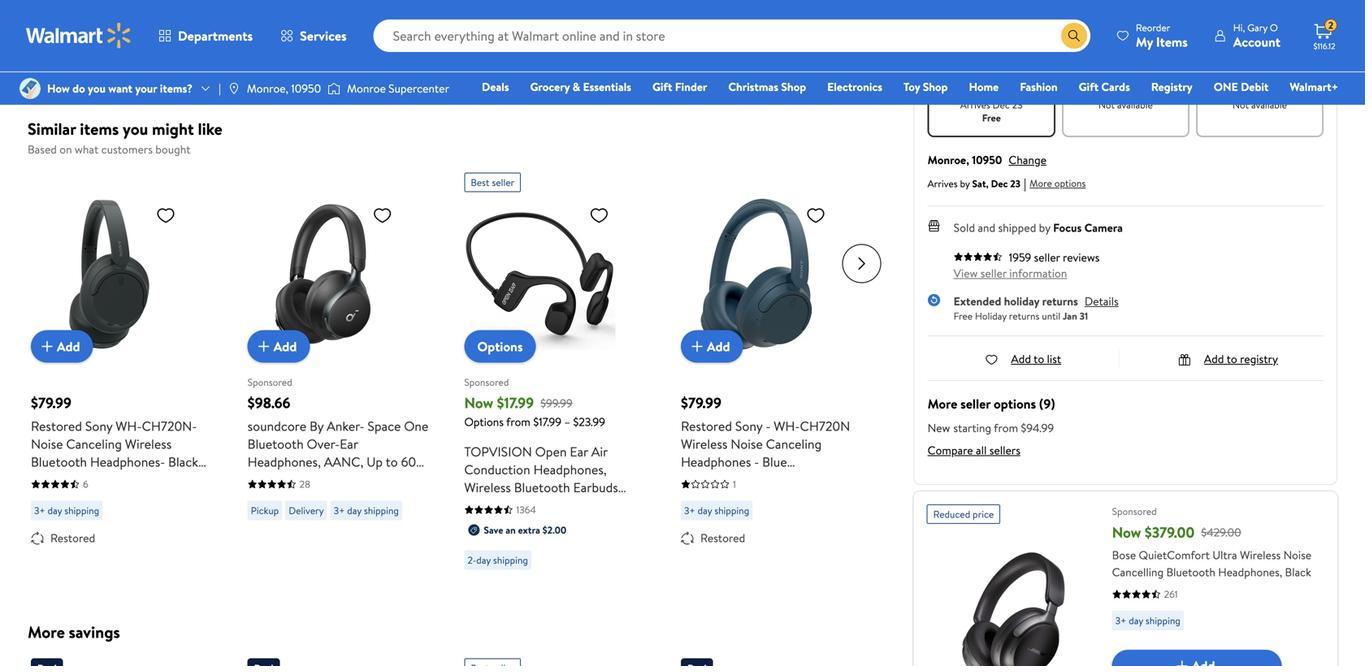 Task type: locate. For each thing, give the bounding box(es) containing it.
available down debit
[[1252, 98, 1288, 112]]

0 horizontal spatial wh-
[[116, 417, 142, 435]]

23 inside arrives by sat, dec 23 | more options
[[1011, 177, 1021, 190]]

1 vertical spatial monroe,
[[928, 152, 970, 168]]

intent image for delivery image
[[1248, 56, 1274, 82]]

now
[[464, 393, 494, 413], [1113, 523, 1142, 543]]

0 horizontal spatial canceling
[[66, 435, 122, 453]]

by inside arrives by sat, dec 23 | more options
[[961, 177, 970, 190]]

options up sponsored now $17.99 $99.99 options from $17.99 – $23.99
[[478, 338, 523, 356]]

available inside delivery not available
[[1252, 98, 1288, 112]]

0 vertical spatial delivery
[[1240, 83, 1281, 99]]

headphones, down ultra
[[1219, 564, 1283, 580]]

gift for gift finder
[[653, 79, 673, 95]]

1 vertical spatial 10950
[[973, 152, 1003, 168]]

you up customers
[[123, 117, 148, 140]]

bluetooth inside sponsored $98.66 soundcore by anker- space one bluetooth over-ear headphones, aanc, up to 60- hrs of playtime , 3d ss
[[248, 435, 304, 453]]

1 vertical spatial dec
[[992, 177, 1008, 190]]

soundcore
[[248, 417, 307, 435]]

grocery
[[530, 79, 570, 95]]

seller for more
[[961, 395, 991, 413]]

1 horizontal spatial -
[[766, 417, 771, 435]]

options inside arrives by sat, dec 23 | more options
[[1055, 176, 1086, 190]]

pickup inside product group
[[251, 504, 279, 518]]

1 vertical spatial 23
[[1011, 177, 1021, 190]]

| up like
[[219, 80, 221, 96]]

how for how you'll get this item:
[[928, 18, 957, 38]]

1 vertical spatial |
[[1024, 175, 1027, 192]]

2 vertical spatial more
[[28, 621, 65, 644]]

0 vertical spatial free
[[983, 111, 1001, 125]]

1 wh- from the left
[[116, 417, 142, 435]]

customers
[[101, 141, 153, 157]]

free for shipping
[[983, 111, 1001, 125]]

2 canceling from the left
[[766, 435, 822, 453]]

0 horizontal spatial now
[[464, 393, 494, 413]]

free down shipping
[[983, 111, 1001, 125]]

bluetooth up '6' on the left bottom of the page
[[31, 453, 87, 471]]

2 sony from the left
[[736, 417, 763, 435]]

delivery for delivery
[[289, 504, 324, 518]]

23 down 'change'
[[1011, 177, 1021, 190]]

0 horizontal spatial shop
[[782, 79, 807, 95]]

0 horizontal spatial 10950
[[291, 80, 321, 96]]

bluetooth down quietcomfort
[[1167, 564, 1216, 580]]

1 horizontal spatial you
[[123, 117, 148, 140]]

bluetooth inside sponsored now $379.00 $429.00 bose quietcomfort ultra wireless noise cancelling bluetooth headphones, black
[[1167, 564, 1216, 580]]

2 add button from the left
[[248, 330, 310, 363]]

more savings
[[28, 621, 120, 644]]

by left focus
[[1040, 220, 1051, 236]]

1 vertical spatial options
[[994, 395, 1037, 413]]

delivery inside delivery not available
[[1240, 83, 1281, 99]]

options left (9)
[[994, 395, 1037, 413]]

sony for $79.99 restored sony - wh-ch720n wireless noise canceling headphones - blue (refurbished)
[[736, 417, 763, 435]]

0 horizontal spatial add button
[[31, 330, 93, 363]]

1 $79.99 from the left
[[31, 393, 71, 413]]

-
[[766, 417, 771, 435], [755, 453, 760, 471]]

intent image for pickup image
[[1113, 56, 1139, 82]]

ipx5
[[566, 497, 592, 515]]

returns
[[1043, 293, 1079, 309], [1010, 309, 1040, 323]]

from inside sponsored now $17.99 $99.99 options from $17.99 – $23.99
[[507, 414, 531, 430]]

2 product group from the left
[[248, 166, 429, 577]]

registry
[[1152, 79, 1193, 95]]

monroe, 10950
[[247, 80, 321, 96]]

monroe, 10950 change
[[928, 152, 1047, 168]]

cancelling
[[1113, 564, 1164, 580]]

now up topvision
[[464, 393, 494, 413]]

10950 down services dropdown button
[[291, 80, 321, 96]]

walmart+ link
[[1283, 78, 1346, 96]]

day
[[48, 504, 62, 518], [347, 504, 362, 518], [698, 504, 712, 518], [477, 554, 491, 567], [1129, 614, 1144, 628]]

product group containing now $17.99
[[464, 166, 646, 586]]

monroe, down services dropdown button
[[247, 80, 289, 96]]

gift cards
[[1079, 79, 1131, 95]]

bought
[[155, 141, 191, 157]]

monroe,
[[247, 80, 289, 96], [928, 152, 970, 168]]

bluetooth inside $79.99 restored sony wh-ch720n- noise canceling wireless bluetooth headphones- black (refurbished)
[[31, 453, 87, 471]]

0 vertical spatial how
[[928, 18, 957, 38]]

seller for best
[[492, 176, 515, 189]]

grocery & essentials
[[530, 79, 632, 95]]

you right the do
[[88, 80, 106, 96]]

- left blue
[[755, 453, 760, 471]]

view
[[954, 265, 978, 281]]

1 horizontal spatial sony
[[736, 417, 763, 435]]

to for list
[[1034, 351, 1045, 367]]

Walmart Site-Wide search field
[[374, 20, 1091, 52]]

 image for monroe supercenter
[[328, 80, 341, 97]]

23 inside shipping arrives dec 23 free
[[1013, 98, 1023, 112]]

1 horizontal spatial $79.99
[[681, 393, 722, 413]]

1 vertical spatial now
[[1113, 523, 1142, 543]]

sony inside $79.99 restored sony - wh-ch720n wireless noise canceling headphones - blue (refurbished)
[[736, 417, 763, 435]]

more left the savings
[[28, 621, 65, 644]]

from up topvision
[[507, 414, 531, 430]]

2 horizontal spatial more
[[1030, 176, 1053, 190]]

0 horizontal spatial how
[[47, 80, 70, 96]]

pickup down hrs
[[251, 504, 279, 518]]

more for more savings
[[28, 621, 65, 644]]

1 vertical spatial you
[[123, 117, 148, 140]]

gary
[[1248, 21, 1268, 35]]

- up blue
[[766, 417, 771, 435]]

more up new
[[928, 395, 958, 413]]

services
[[300, 27, 347, 45]]

| down 'change'
[[1024, 175, 1027, 192]]

walmart image
[[26, 23, 132, 49]]

1 horizontal spatial black
[[1286, 564, 1312, 580]]

3 product group from the left
[[464, 166, 646, 586]]

 image
[[20, 78, 41, 99], [328, 80, 341, 97]]

restored sony - wh-ch720n wireless noise canceling headphones - blue (refurbished) image
[[681, 199, 833, 350]]

sony
[[85, 417, 113, 435], [736, 417, 763, 435]]

wireless inside topvision open ear air conduction headphones, wireless bluetooth earbuds with microphone, ipx5 waterproof sweatproof lightweight sport headset for running, cycling, driving, workout, hiking, walking
[[464, 479, 511, 497]]

price
[[973, 508, 994, 521]]

not down gift cards link
[[1099, 98, 1115, 112]]

account
[[1234, 33, 1281, 51]]

to left "list"
[[1034, 351, 1045, 367]]

how do you want your items?
[[47, 80, 193, 96]]

free left the holiday
[[954, 309, 973, 323]]

shipping down ss
[[364, 504, 399, 518]]

2 available from the left
[[1252, 98, 1288, 112]]

 image
[[228, 82, 241, 95]]

1 vertical spatial by
[[1040, 220, 1051, 236]]

add to favorites list, soundcore by anker- space one bluetooth over-ear headphones, aanc, up to 60-hrs of playtime , 3d ss image
[[373, 205, 392, 226]]

gift left finder
[[653, 79, 673, 95]]

monroe, up arrives by sat, dec 23 | more options at the right top
[[928, 152, 970, 168]]

1 horizontal spatial canceling
[[766, 435, 822, 453]]

headphones, up ipx5
[[534, 461, 607, 479]]

1 horizontal spatial from
[[994, 420, 1019, 436]]

essentials
[[583, 79, 632, 95]]

sony inside $79.99 restored sony wh-ch720n- noise canceling wireless bluetooth headphones- black (refurbished)
[[85, 417, 113, 435]]

0 horizontal spatial returns
[[1010, 309, 1040, 323]]

0 horizontal spatial options
[[994, 395, 1037, 413]]

0 vertical spatial 10950
[[291, 80, 321, 96]]

sony up headphones-
[[85, 417, 113, 435]]

like
[[198, 117, 223, 140]]

2 $79.99 from the left
[[681, 393, 722, 413]]

1 horizontal spatial (refurbished)
[[681, 471, 758, 489]]

noise inside $79.99 restored sony - wh-ch720n wireless noise canceling headphones - blue (refurbished)
[[731, 435, 763, 453]]

restored sony wh-ch720n-noise canceling wireless bluetooth headphones- black (refurbished) image
[[31, 199, 182, 350]]

1 gift from the left
[[653, 79, 673, 95]]

add button for restored sony wh-ch720n- noise canceling wireless bluetooth headphones- black (refurbished)
[[31, 330, 93, 363]]

ear left up
[[340, 435, 358, 453]]

$79.99 inside $79.99 restored sony - wh-ch720n wireless noise canceling headphones - blue (refurbished)
[[681, 393, 722, 413]]

from up sellers
[[994, 420, 1019, 436]]

2 horizontal spatial headphones,
[[1219, 564, 1283, 580]]

available inside pickup not available
[[1118, 98, 1154, 112]]

cards
[[1102, 79, 1131, 95]]

2 wh- from the left
[[774, 417, 800, 435]]

2 not from the left
[[1233, 98, 1250, 112]]

sponsored down options link
[[464, 376, 509, 389]]

free inside shipping arrives dec 23 free
[[983, 111, 1001, 125]]

1 horizontal spatial now
[[1113, 523, 1142, 543]]

bose quietcomfort ultra wireless noise cancelling bluetooth headphones, black image
[[927, 531, 1100, 667]]

1 vertical spatial arrives
[[928, 177, 958, 190]]

hi,
[[1234, 21, 1246, 35]]

not inside pickup not available
[[1099, 98, 1115, 112]]

wh- up blue
[[774, 417, 800, 435]]

sponsored for soundcore
[[248, 376, 292, 389]]

deals
[[482, 79, 509, 95]]

bluetooth up of
[[248, 435, 304, 453]]

ear
[[340, 435, 358, 453], [570, 443, 589, 461]]

0 horizontal spatial headphones,
[[248, 453, 321, 471]]

0 horizontal spatial monroe,
[[247, 80, 289, 96]]

|
[[219, 80, 221, 96], [1024, 175, 1027, 192]]

1 horizontal spatial by
[[1040, 220, 1051, 236]]

seller right '1959'
[[1035, 249, 1061, 265]]

electronics
[[828, 79, 883, 95]]

10950 for monroe, 10950 change
[[973, 152, 1003, 168]]

2 shop from the left
[[923, 79, 948, 95]]

$99.99
[[541, 395, 573, 411]]

1 sony from the left
[[85, 417, 113, 435]]

options up topvision
[[464, 414, 504, 430]]

canceling inside $79.99 restored sony wh-ch720n- noise canceling wireless bluetooth headphones- black (refurbished)
[[66, 435, 122, 453]]

seller inside more seller options (9) new starting from $94.99 compare all sellers
[[961, 395, 991, 413]]

1 horizontal spatial add to cart image
[[254, 337, 274, 357]]

2 horizontal spatial add button
[[681, 330, 744, 363]]

$116.12
[[1314, 41, 1336, 52]]

1 vertical spatial black
[[1286, 564, 1312, 580]]

0 horizontal spatial -
[[755, 453, 760, 471]]

0 horizontal spatial (refurbished)
[[31, 471, 108, 489]]

electronics link
[[820, 78, 890, 96]]

1 horizontal spatial add button
[[248, 330, 310, 363]]

savings
[[69, 621, 120, 644]]

delivery down intent image for delivery
[[1240, 83, 1281, 99]]

cycling,
[[517, 550, 562, 568]]

4.267 stars out of 5, based on 1959 seller reviews element
[[954, 252, 1003, 262]]

arrives inside shipping arrives dec 23 free
[[961, 98, 991, 112]]

dec down home "link"
[[993, 98, 1010, 112]]

headphones, inside sponsored $98.66 soundcore by anker- space one bluetooth over-ear headphones, aanc, up to 60- hrs of playtime , 3d ss
[[248, 453, 321, 471]]

0 horizontal spatial delivery
[[289, 504, 324, 518]]

headphones, inside topvision open ear air conduction headphones, wireless bluetooth earbuds with microphone, ipx5 waterproof sweatproof lightweight sport headset for running, cycling, driving, workout, hiking, walking
[[534, 461, 607, 479]]

add to registry button
[[1179, 351, 1279, 367]]

0 vertical spatial arrives
[[961, 98, 991, 112]]

more for more seller options (9) new starting from $94.99 compare all sellers
[[928, 395, 958, 413]]

fashion
[[1020, 79, 1058, 95]]

restored inside $79.99 restored sony - wh-ch720n wireless noise canceling headphones - blue (refurbished)
[[681, 417, 733, 435]]

shop right christmas
[[782, 79, 807, 95]]

free inside extended holiday returns details free holiday returns until jan 31
[[954, 309, 973, 323]]

1 horizontal spatial gift
[[1079, 79, 1099, 95]]

delivery inside product group
[[289, 504, 324, 518]]

1 vertical spatial options
[[464, 414, 504, 430]]

registry
[[1241, 351, 1279, 367]]

how left the do
[[47, 80, 70, 96]]

3+ day shipping
[[34, 504, 99, 518], [334, 504, 399, 518], [685, 504, 750, 518], [1116, 614, 1181, 628]]

gift
[[653, 79, 673, 95], [1079, 79, 1099, 95]]

1 product group from the left
[[31, 166, 212, 577]]

0 horizontal spatial  image
[[20, 78, 41, 99]]

1 not from the left
[[1099, 98, 1115, 112]]

arrives inside arrives by sat, dec 23 | more options
[[928, 177, 958, 190]]

sony for $79.99 restored sony wh-ch720n- noise canceling wireless bluetooth headphones- black (refurbished)
[[85, 417, 113, 435]]

ear left air
[[570, 443, 589, 461]]

23 down fashion link
[[1013, 98, 1023, 112]]

pickup down intent image for pickup
[[1110, 83, 1143, 99]]

3 add button from the left
[[681, 330, 744, 363]]

delivery down 28
[[289, 504, 324, 518]]

now $379.00 group
[[914, 492, 1338, 667]]

driving,
[[565, 550, 609, 568]]

available down cards at top
[[1118, 98, 1154, 112]]

2 gift from the left
[[1079, 79, 1099, 95]]

shipping
[[970, 83, 1014, 99]]

$379.00
[[1145, 523, 1195, 543]]

1 vertical spatial how
[[47, 80, 70, 96]]

dec inside arrives by sat, dec 23 | more options
[[992, 177, 1008, 190]]

1 add button from the left
[[31, 330, 93, 363]]

to for registry
[[1227, 351, 1238, 367]]

all
[[976, 442, 987, 458]]

gift left cards at top
[[1079, 79, 1099, 95]]

pickup inside pickup not available
[[1110, 83, 1143, 99]]

of
[[271, 471, 283, 489]]

0 horizontal spatial by
[[961, 177, 970, 190]]

to inside sponsored $98.66 soundcore by anker- space one bluetooth over-ear headphones, aanc, up to 60- hrs of playtime , 3d ss
[[386, 453, 398, 471]]

seller right the best
[[492, 176, 515, 189]]

shop for toy shop
[[923, 79, 948, 95]]

black
[[168, 453, 198, 471], [1286, 564, 1312, 580]]

seller inside product group
[[492, 176, 515, 189]]

1 horizontal spatial to
[[1034, 351, 1045, 367]]

next slide for similar items you might like list image
[[843, 244, 882, 283]]

to left registry
[[1227, 351, 1238, 367]]

3+
[[34, 504, 45, 518], [334, 504, 345, 518], [685, 504, 696, 518], [1116, 614, 1127, 628]]

christmas shop link
[[721, 78, 814, 96]]

bluetooth up 1364
[[514, 479, 570, 497]]

0 vertical spatial 23
[[1013, 98, 1023, 112]]

shop right "toy" in the top of the page
[[923, 79, 948, 95]]

compare
[[928, 442, 974, 458]]

to right up
[[386, 453, 398, 471]]

0 horizontal spatial $79.99
[[31, 393, 71, 413]]

headphones, up 28
[[248, 453, 321, 471]]

wh- inside $79.99 restored sony wh-ch720n- noise canceling wireless bluetooth headphones- black (refurbished)
[[116, 417, 142, 435]]

sweatproof
[[533, 515, 598, 533]]

1 vertical spatial delivery
[[289, 504, 324, 518]]

product group containing $98.66
[[248, 166, 429, 577]]

 image up similar
[[20, 78, 41, 99]]

1959 seller reviews
[[1009, 249, 1100, 265]]

by
[[961, 177, 970, 190], [1040, 220, 1051, 236]]

options up focus
[[1055, 176, 1086, 190]]

pickup for pickup
[[251, 504, 279, 518]]

2
[[1329, 18, 1334, 32]]

reorder my items
[[1136, 21, 1188, 51]]

seller down 4.267 stars out of 5, based on 1959 seller reviews "element" on the top of page
[[981, 265, 1007, 281]]

sponsored inside sponsored now $17.99 $99.99 options from $17.99 – $23.99
[[464, 376, 509, 389]]

1 available from the left
[[1118, 98, 1154, 112]]

0 horizontal spatial sponsored
[[248, 376, 292, 389]]

focus
[[1054, 220, 1082, 236]]

aanc,
[[324, 453, 364, 471]]

free for extended
[[954, 309, 973, 323]]

add to cart image
[[37, 337, 57, 357], [254, 337, 274, 357], [1173, 657, 1193, 667]]

10950 for monroe, 10950
[[291, 80, 321, 96]]

0 vertical spatial pickup
[[1110, 83, 1143, 99]]

1 horizontal spatial noise
[[731, 435, 763, 453]]

soundcore by anker- space one bluetooth over-ear headphones, aanc, up to 60-hrs of playtime , 3d ss image
[[248, 199, 399, 350]]

0 horizontal spatial you
[[88, 80, 106, 96]]

add to list
[[1012, 351, 1062, 367]]

sold
[[954, 220, 976, 236]]

now inside sponsored now $379.00 $429.00 bose quietcomfort ultra wireless noise cancelling bluetooth headphones, black
[[1113, 523, 1142, 543]]

1 (refurbished) from the left
[[31, 471, 108, 489]]

space
[[368, 417, 401, 435]]

1 vertical spatial free
[[954, 309, 973, 323]]

$79.99 inside $79.99 restored sony wh-ch720n- noise canceling wireless bluetooth headphones- black (refurbished)
[[31, 393, 71, 413]]

available for pickup
[[1118, 98, 1154, 112]]

add to favorites list, restored sony wh-ch720n-noise canceling wireless bluetooth headphones- black (refurbished) image
[[156, 205, 176, 226]]

arrives left sat, at top right
[[928, 177, 958, 190]]

not down one debit link on the top right of the page
[[1233, 98, 1250, 112]]

ear inside sponsored $98.66 soundcore by anker- space one bluetooth over-ear headphones, aanc, up to 60- hrs of playtime , 3d ss
[[340, 435, 358, 453]]

sony up blue
[[736, 417, 763, 435]]

christmas
[[729, 79, 779, 95]]

0 horizontal spatial more
[[28, 621, 65, 644]]

more down the change button
[[1030, 176, 1053, 190]]

pickup for pickup not available
[[1110, 83, 1143, 99]]

$17.99 left $99.99
[[497, 393, 534, 413]]

headphones,
[[248, 453, 321, 471], [534, 461, 607, 479], [1219, 564, 1283, 580]]

not inside delivery not available
[[1233, 98, 1250, 112]]

1 horizontal spatial more
[[928, 395, 958, 413]]

sponsored for $17.99
[[464, 376, 509, 389]]

starting
[[954, 420, 992, 436]]

product group
[[31, 166, 212, 577], [248, 166, 429, 577], [464, 166, 646, 586], [681, 166, 862, 577]]

0 horizontal spatial add to cart image
[[37, 337, 57, 357]]

1 horizontal spatial monroe,
[[928, 152, 970, 168]]

how left you'll
[[928, 18, 957, 38]]

by left sat, at top right
[[961, 177, 970, 190]]

canceling up '6' on the left bottom of the page
[[66, 435, 122, 453]]

1 horizontal spatial arrives
[[961, 98, 991, 112]]

1 horizontal spatial pickup
[[1110, 83, 1143, 99]]

0 horizontal spatial available
[[1118, 98, 1154, 112]]

0 horizontal spatial from
[[507, 414, 531, 430]]

2 horizontal spatial to
[[1227, 351, 1238, 367]]

1 horizontal spatial delivery
[[1240, 83, 1281, 99]]

registry link
[[1144, 78, 1201, 96]]

261
[[1165, 588, 1178, 601]]

arrives down home "link"
[[961, 98, 991, 112]]

sponsored inside sponsored now $379.00 $429.00 bose quietcomfort ultra wireless noise cancelling bluetooth headphones, black
[[1113, 505, 1157, 518]]

0 vertical spatial monroe,
[[247, 80, 289, 96]]

0 horizontal spatial noise
[[31, 435, 63, 453]]

canceling right headphones
[[766, 435, 822, 453]]

now up bose
[[1113, 523, 1142, 543]]

0 horizontal spatial ear
[[340, 435, 358, 453]]

0 horizontal spatial gift
[[653, 79, 673, 95]]

1 horizontal spatial 10950
[[973, 152, 1003, 168]]

wh- up headphones-
[[116, 417, 142, 435]]

options inside more seller options (9) new starting from $94.99 compare all sellers
[[994, 395, 1037, 413]]

sponsored
[[248, 376, 292, 389], [464, 376, 509, 389], [1113, 505, 1157, 518]]

sponsored inside sponsored $98.66 soundcore by anker- space one bluetooth over-ear headphones, aanc, up to 60- hrs of playtime , 3d ss
[[248, 376, 292, 389]]

more inside more seller options (9) new starting from $94.99 compare all sellers
[[928, 395, 958, 413]]

0 vertical spatial by
[[961, 177, 970, 190]]

you for want
[[88, 80, 106, 96]]

1 canceling from the left
[[66, 435, 122, 453]]

wh- inside $79.99 restored sony - wh-ch720n wireless noise canceling headphones - blue (refurbished)
[[774, 417, 800, 435]]

2 (refurbished) from the left
[[681, 471, 758, 489]]

1 vertical spatial more
[[928, 395, 958, 413]]

0 vertical spatial options
[[1055, 176, 1086, 190]]

0 vertical spatial options
[[478, 338, 523, 356]]

0 horizontal spatial pickup
[[251, 504, 279, 518]]

shipping down the 261
[[1146, 614, 1181, 628]]

0 vertical spatial now
[[464, 393, 494, 413]]

 image left monroe
[[328, 80, 341, 97]]

$17.99 left the –
[[534, 414, 562, 430]]

sold and shipped by focus camera
[[954, 220, 1123, 236]]

add to cart image for sponsored
[[254, 337, 274, 357]]

0 horizontal spatial to
[[386, 453, 398, 471]]

compare all sellers button
[[928, 442, 1021, 458]]

Search search field
[[374, 20, 1091, 52]]

$23.99
[[573, 414, 606, 430]]

add for $98.66
[[274, 338, 297, 356]]

intent image for shipping image
[[979, 56, 1005, 82]]

extended holiday returns details free holiday returns until jan 31
[[954, 293, 1119, 323]]

seller up starting
[[961, 395, 991, 413]]

seller
[[492, 176, 515, 189], [1035, 249, 1061, 265], [981, 265, 1007, 281], [961, 395, 991, 413]]

0 horizontal spatial not
[[1099, 98, 1115, 112]]

0 vertical spatial dec
[[993, 98, 1010, 112]]

new
[[928, 420, 951, 436]]

0 horizontal spatial |
[[219, 80, 221, 96]]

1 shop from the left
[[782, 79, 807, 95]]

you for might
[[123, 117, 148, 140]]

shipping down 1
[[715, 504, 750, 518]]

0 horizontal spatial arrives
[[928, 177, 958, 190]]

2-day shipping
[[468, 554, 528, 567]]

1 horizontal spatial  image
[[328, 80, 341, 97]]

holiday
[[1005, 293, 1040, 309]]

you inside similar items you might like based on what customers bought
[[123, 117, 148, 140]]

dec right sat, at top right
[[992, 177, 1008, 190]]

1 horizontal spatial shop
[[923, 79, 948, 95]]

available
[[1118, 98, 1154, 112], [1252, 98, 1288, 112]]

2 horizontal spatial noise
[[1284, 547, 1312, 563]]

1 horizontal spatial wh-
[[774, 417, 800, 435]]

1 horizontal spatial not
[[1233, 98, 1250, 112]]

returns left 31
[[1043, 293, 1079, 309]]

bluetooth inside topvision open ear air conduction headphones, wireless bluetooth earbuds with microphone, ipx5 waterproof sweatproof lightweight sport headset for running, cycling, driving, workout, hiking, walking
[[514, 479, 570, 497]]

sponsored $98.66 soundcore by anker- space one bluetooth over-ear headphones, aanc, up to 60- hrs of playtime , 3d ss
[[248, 376, 429, 489]]

sponsored up $98.66
[[248, 376, 292, 389]]

now inside sponsored now $17.99 $99.99 options from $17.99 – $23.99
[[464, 393, 494, 413]]

shop inside "link"
[[923, 79, 948, 95]]

returns left until
[[1010, 309, 1040, 323]]

0 vertical spatial |
[[219, 80, 221, 96]]

holiday
[[976, 309, 1007, 323]]

1 horizontal spatial how
[[928, 18, 957, 38]]

10950 up sat, at top right
[[973, 152, 1003, 168]]

similar items you might like based on what customers bought
[[28, 117, 223, 157]]

more options button
[[1030, 176, 1086, 190]]

3+ day shipping inside now $379.00 'group'
[[1116, 614, 1181, 628]]

1 horizontal spatial headphones,
[[534, 461, 607, 479]]

sponsored up $379.00
[[1113, 505, 1157, 518]]

debit
[[1242, 79, 1269, 95]]

3+ day shipping down the 261
[[1116, 614, 1181, 628]]



Task type: describe. For each thing, give the bounding box(es) containing it.
items?
[[160, 80, 193, 96]]

how for how do you want your items?
[[47, 80, 70, 96]]

topvision open ear air conduction headphones, wireless bluetooth earbuds with microphone, ipx5 waterproof sweatproof lightweight sport headset for running, cycling, driving, workout, hiking, walking image
[[464, 199, 616, 350]]

(refurbished) inside $79.99 restored sony wh-ch720n- noise canceling wireless bluetooth headphones- black (refurbished)
[[31, 471, 108, 489]]

restored inside $79.99 restored sony wh-ch720n- noise canceling wireless bluetooth headphones- black (refurbished)
[[31, 417, 82, 435]]

(9)
[[1040, 395, 1056, 413]]

(refurbished) inside $79.99 restored sony - wh-ch720n wireless noise canceling headphones - blue (refurbished)
[[681, 471, 758, 489]]

ultra
[[1213, 547, 1238, 563]]

toy shop
[[904, 79, 948, 95]]

playtime
[[286, 471, 335, 489]]

4 product group from the left
[[681, 166, 862, 577]]

more seller options (9) new starting from $94.99 compare all sellers
[[928, 395, 1056, 458]]

headphones-
[[90, 453, 165, 471]]

monroe, for monroe, 10950 change
[[928, 152, 970, 168]]

blue
[[763, 453, 787, 471]]

get
[[998, 18, 1019, 38]]

shipped
[[999, 220, 1037, 236]]

$79.99 restored sony - wh-ch720n wireless noise canceling headphones - blue (refurbished)
[[681, 393, 851, 489]]

now for $379.00
[[1113, 523, 1142, 543]]

28
[[300, 478, 310, 491]]

add to favorites list, restored sony - wh-ch720n wireless noise canceling headphones - blue (refurbished) image
[[806, 205, 826, 226]]

conduction
[[464, 461, 531, 479]]

$98.66
[[248, 393, 291, 413]]

christmas shop
[[729, 79, 807, 95]]

sponsored for $379.00
[[1113, 505, 1157, 518]]

fashion link
[[1013, 78, 1066, 96]]

with
[[464, 497, 489, 515]]

similar
[[28, 117, 76, 140]]

want
[[108, 80, 133, 96]]

black inside $79.99 restored sony wh-ch720n- noise canceling wireless bluetooth headphones- black (refurbished)
[[168, 453, 198, 471]]

my
[[1136, 33, 1154, 51]]

$429.00
[[1202, 525, 1242, 541]]

available for delivery
[[1252, 98, 1288, 112]]

on
[[60, 141, 72, 157]]

air
[[592, 443, 608, 461]]

3+ day shipping down ss
[[334, 504, 399, 518]]

home
[[969, 79, 999, 95]]

canceling inside $79.99 restored sony - wh-ch720n wireless noise canceling headphones - blue (refurbished)
[[766, 435, 822, 453]]

from inside more seller options (9) new starting from $94.99 compare all sellers
[[994, 420, 1019, 436]]

running,
[[464, 550, 514, 568]]

o
[[1271, 21, 1279, 35]]

one debit link
[[1207, 78, 1277, 96]]

options inside options link
[[478, 338, 523, 356]]

 image for how do you want your items?
[[20, 78, 41, 99]]

add to cart image for $79.99
[[37, 337, 57, 357]]

$79.99 for $79.99 restored sony wh-ch720n- noise canceling wireless bluetooth headphones- black (refurbished)
[[31, 393, 71, 413]]

departments
[[178, 27, 253, 45]]

search icon image
[[1068, 29, 1081, 42]]

reorder
[[1136, 21, 1171, 35]]

sport
[[534, 533, 565, 550]]

$79.99 for $79.99 restored sony - wh-ch720n wireless noise canceling headphones - blue (refurbished)
[[681, 393, 722, 413]]

you'll
[[961, 18, 994, 38]]

microphone,
[[492, 497, 563, 515]]

lightweight
[[464, 533, 531, 550]]

one debit
[[1214, 79, 1269, 95]]

3+ inside now $379.00 'group'
[[1116, 614, 1127, 628]]

2 horizontal spatial add to cart image
[[1173, 657, 1193, 667]]

what
[[75, 141, 99, 157]]

–
[[565, 414, 571, 430]]

1 horizontal spatial returns
[[1043, 293, 1079, 309]]

best
[[471, 176, 490, 189]]

over-
[[307, 435, 340, 453]]

items
[[1157, 33, 1188, 51]]

earbuds
[[574, 479, 619, 497]]

2-
[[468, 554, 477, 567]]

information
[[1010, 265, 1068, 281]]

and
[[978, 220, 996, 236]]

until
[[1042, 309, 1061, 323]]

monroe supercenter
[[347, 80, 450, 96]]

1 horizontal spatial |
[[1024, 175, 1027, 192]]

reduced price
[[934, 508, 994, 521]]

seller for view
[[981, 265, 1007, 281]]

1 vertical spatial $17.99
[[534, 414, 562, 430]]

next image image
[[75, 67, 88, 80]]

pickup not available
[[1099, 83, 1154, 112]]

$2.00
[[543, 524, 567, 537]]

options inside sponsored now $17.99 $99.99 options from $17.99 – $23.99
[[464, 414, 504, 430]]

more inside arrives by sat, dec 23 | more options
[[1030, 176, 1053, 190]]

view seller information link
[[954, 265, 1068, 281]]

wireless inside sponsored now $379.00 $429.00 bose quietcomfort ultra wireless noise cancelling bluetooth headphones, black
[[1241, 547, 1281, 563]]

3+ day shipping down '6' on the left bottom of the page
[[34, 504, 99, 518]]

gift cards link
[[1072, 78, 1138, 96]]

view seller information
[[954, 265, 1068, 281]]

add to list button
[[986, 351, 1062, 367]]

hiking,
[[519, 568, 558, 586]]

add button for $98.66
[[248, 330, 310, 363]]

wireless inside $79.99 restored sony wh-ch720n- noise canceling wireless bluetooth headphones- black (refurbished)
[[125, 435, 172, 453]]

walking
[[562, 568, 605, 586]]

seller for 1959
[[1035, 249, 1061, 265]]

dec inside shipping arrives dec 23 free
[[993, 98, 1010, 112]]

shop for christmas shop
[[782, 79, 807, 95]]

anker-
[[327, 417, 365, 435]]

open
[[536, 443, 567, 461]]

wireless inside $79.99 restored sony - wh-ch720n wireless noise canceling headphones - blue (refurbished)
[[681, 435, 728, 453]]

gift for gift cards
[[1079, 79, 1099, 95]]

your
[[135, 80, 157, 96]]

reduced
[[934, 508, 971, 521]]

noise inside sponsored now $379.00 $429.00 bose quietcomfort ultra wireless noise cancelling bluetooth headphones, black
[[1284, 547, 1312, 563]]

add for restored sony - wh-ch720n wireless noise canceling headphones - blue (refurbished)
[[707, 338, 731, 356]]

services button
[[267, 16, 361, 55]]

camera
[[1085, 220, 1123, 236]]

headphones, inside sponsored now $379.00 $429.00 bose quietcomfort ultra wireless noise cancelling bluetooth headphones, black
[[1219, 564, 1283, 580]]

best seller
[[471, 176, 515, 189]]

workout,
[[464, 568, 516, 586]]

sponsored now $17.99 $99.99 options from $17.99 – $23.99
[[464, 376, 606, 430]]

add to registry
[[1205, 351, 1279, 367]]

add for restored sony wh-ch720n- noise canceling wireless bluetooth headphones- black (refurbished)
[[57, 338, 80, 356]]

monroe, for monroe, 10950
[[247, 80, 289, 96]]

shipping down '6' on the left bottom of the page
[[64, 504, 99, 518]]

60-
[[401, 453, 421, 471]]

one
[[1214, 79, 1239, 95]]

black inside sponsored now $379.00 $429.00 bose quietcomfort ultra wireless noise cancelling bluetooth headphones, black
[[1286, 564, 1312, 580]]

add to favorites list, topvision open ear air conduction headphones, wireless bluetooth earbuds with microphone, ipx5 waterproof sweatproof lightweight sport headset for running, cycling, driving, workout, hiking, walking image
[[590, 205, 609, 226]]

add button for restored sony - wh-ch720n wireless noise canceling headphones - blue (refurbished)
[[681, 330, 744, 363]]

shipping inside now $379.00 'group'
[[1146, 614, 1181, 628]]

1959
[[1009, 249, 1032, 265]]

extended
[[954, 293, 1002, 309]]

sat,
[[973, 177, 989, 190]]

change
[[1009, 152, 1047, 168]]

now for $17.99
[[464, 393, 494, 413]]

bose
[[1113, 547, 1137, 563]]

0 vertical spatial -
[[766, 417, 771, 435]]

gift finder link
[[645, 78, 715, 96]]

6
[[83, 478, 88, 491]]

details
[[1085, 293, 1119, 309]]

departments button
[[145, 16, 267, 55]]

ear inside topvision open ear air conduction headphones, wireless bluetooth earbuds with microphone, ipx5 waterproof sweatproof lightweight sport headset for running, cycling, driving, workout, hiking, walking
[[570, 443, 589, 461]]

add to cart image
[[688, 337, 707, 357]]

0 vertical spatial $17.99
[[497, 393, 534, 413]]

delivery not available
[[1233, 83, 1288, 112]]

noise inside $79.99 restored sony wh-ch720n- noise canceling wireless bluetooth headphones- black (refurbished)
[[31, 435, 63, 453]]

details button
[[1085, 293, 1119, 309]]

day inside now $379.00 'group'
[[1129, 614, 1144, 628]]

3+ day shipping down 1
[[685, 504, 750, 518]]

sony wh-ch720n-noise canceling wireless bluetooth headphones- black - image 5 of 12 image
[[36, 0, 131, 52]]

1 vertical spatial -
[[755, 453, 760, 471]]

items
[[80, 117, 119, 140]]

walmart+
[[1291, 79, 1339, 95]]

headset
[[568, 533, 615, 550]]

delivery for delivery not available
[[1240, 83, 1281, 99]]

not for delivery
[[1233, 98, 1250, 112]]

options link
[[464, 330, 536, 363]]

shipping down the lightweight
[[493, 554, 528, 567]]

not for pickup
[[1099, 98, 1115, 112]]



Task type: vqa. For each thing, say whether or not it's contained in the screenshot.
"Warm Beverages" 'link'
no



